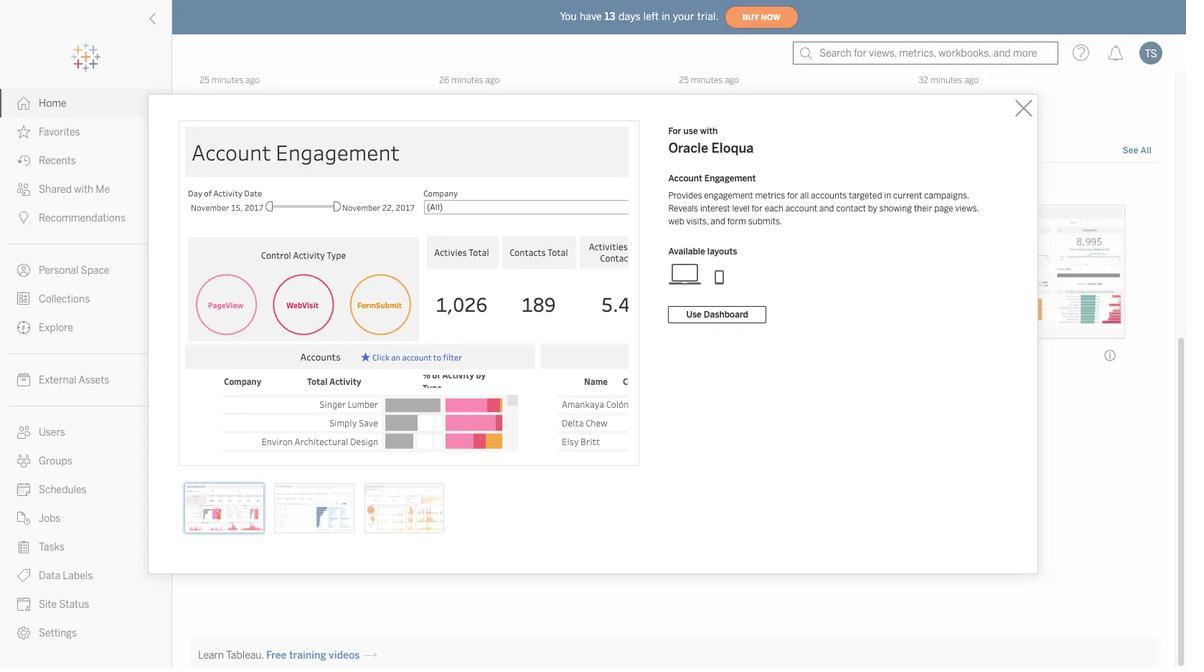 Task type: vqa. For each thing, say whether or not it's contained in the screenshot.
Flow image
no



Task type: locate. For each thing, give the bounding box(es) containing it.
your left trial.
[[673, 10, 694, 23]]

0 horizontal spatial to
[[407, 179, 416, 191]]

3 ago from the left
[[725, 76, 739, 86]]

laptop image
[[668, 262, 703, 285]]

ago
[[245, 76, 260, 86], [485, 76, 500, 86], [725, 76, 739, 86], [965, 76, 979, 86]]

32 minutes ago
[[919, 76, 979, 86]]

1 minutes from the left
[[212, 76, 244, 86]]

to left get
[[589, 179, 599, 191]]

all
[[800, 191, 809, 201]]

their
[[914, 203, 932, 214]]

with inside for use with oracle eloqua
[[700, 126, 718, 136]]

2 data from the left
[[566, 179, 587, 191]]

page
[[934, 203, 954, 214]]

and
[[819, 203, 834, 214], [711, 216, 726, 226]]

explore
[[39, 322, 73, 334]]

or
[[500, 179, 510, 191]]

in right left
[[662, 10, 670, 23]]

25 minutes ago
[[200, 76, 260, 86], [679, 76, 739, 86]]

dashboard
[[704, 310, 749, 320]]

minutes
[[212, 76, 244, 86], [451, 76, 483, 86], [691, 76, 723, 86], [931, 76, 963, 86]]

1 vertical spatial and
[[711, 216, 726, 226]]

0 horizontal spatial and
[[711, 216, 726, 226]]

showing
[[880, 203, 912, 214]]

use right or
[[512, 179, 528, 191]]

2 25 from the left
[[679, 76, 689, 86]]

have
[[580, 10, 602, 23]]

days
[[619, 10, 641, 23]]

with left me
[[74, 184, 93, 196]]

sample
[[531, 179, 564, 191]]

settings
[[39, 628, 77, 640]]

users
[[39, 427, 65, 439]]

for up submits.
[[752, 203, 763, 214]]

minutes up "accelerators"
[[212, 76, 244, 86]]

1 horizontal spatial 25
[[679, 76, 689, 86]]

0 vertical spatial your
[[673, 10, 694, 23]]

explore link
[[0, 314, 172, 342]]

tasks link
[[0, 533, 172, 562]]

now
[[761, 13, 781, 22]]

layouts
[[708, 247, 737, 257]]

in inside account engagement provides engagement metrics for all accounts targeted in current campaigns. reveals interest level for each account and contact by showing their page views, web visits, and form submits.
[[884, 191, 891, 201]]

accelerators
[[192, 141, 267, 157]]

buy
[[743, 13, 759, 22]]

all
[[1141, 146, 1152, 156]]

0 horizontal spatial in
[[397, 179, 405, 191]]

engagement
[[704, 191, 753, 201]]

labels
[[63, 571, 93, 583]]

campaign details image
[[274, 484, 354, 534]]

learn tableau.
[[198, 650, 264, 663]]

available
[[668, 247, 705, 257]]

personal
[[39, 265, 79, 277]]

1 horizontal spatial data
[[566, 179, 587, 191]]

1 horizontal spatial with
[[700, 126, 718, 136]]

data labels link
[[0, 562, 172, 591]]

for use with oracle eloqua
[[668, 126, 754, 156]]

0 horizontal spatial 25 minutes ago
[[200, 76, 260, 86]]

25 minutes ago up for use with oracle eloqua
[[679, 76, 739, 86]]

1 data from the left
[[442, 179, 462, 191]]

space
[[81, 265, 109, 277]]

in
[[662, 10, 670, 23], [397, 179, 405, 191], [884, 191, 891, 201]]

with
[[700, 126, 718, 136], [74, 184, 93, 196]]

from
[[218, 179, 240, 191]]

see all
[[1123, 146, 1152, 156]]

simply
[[341, 179, 373, 191]]

for left all
[[787, 191, 798, 201]]

0 vertical spatial and
[[819, 203, 834, 214]]

in up showing
[[884, 191, 891, 201]]

1 horizontal spatial to
[[589, 179, 599, 191]]

pre-
[[250, 179, 269, 191]]

use
[[684, 126, 698, 136], [512, 179, 528, 191]]

buy now
[[743, 13, 781, 22]]

navigation panel element
[[0, 43, 172, 648]]

training
[[289, 650, 326, 663]]

minutes up for use with oracle eloqua
[[691, 76, 723, 86]]

data right sample
[[566, 179, 587, 191]]

learn
[[198, 650, 224, 663]]

1 ago from the left
[[245, 76, 260, 86]]

minutes down economy
[[931, 76, 963, 86]]

account engagement image
[[184, 484, 264, 534]]

use dashboard
[[686, 310, 749, 320]]

25
[[200, 76, 210, 86], [679, 76, 689, 86]]

0 horizontal spatial for
[[752, 203, 763, 214]]

source,
[[464, 179, 498, 191]]

minutes right 26
[[451, 76, 483, 86]]

tasks
[[39, 542, 65, 554]]

shared
[[39, 184, 72, 196]]

0 vertical spatial use
[[684, 126, 698, 136]]

0 horizontal spatial with
[[74, 184, 93, 196]]

get
[[601, 179, 615, 191]]

level
[[732, 203, 750, 214]]

and down the interest
[[711, 216, 726, 226]]

data left source,
[[442, 179, 462, 191]]

1 vertical spatial use
[[512, 179, 528, 191]]

0 vertical spatial for
[[787, 191, 798, 201]]

1 vertical spatial for
[[752, 203, 763, 214]]

external
[[39, 375, 77, 387]]

with up oracle
[[700, 126, 718, 136]]

13
[[605, 10, 616, 23]]

your right sign
[[419, 179, 439, 191]]

data labels
[[39, 571, 93, 583]]

0 horizontal spatial 25
[[200, 76, 210, 86]]

each
[[765, 203, 784, 214]]

shared with me
[[39, 184, 110, 196]]

to
[[407, 179, 416, 191], [589, 179, 599, 191]]

schedules
[[39, 484, 87, 497]]

groups
[[39, 456, 72, 468]]

see all link
[[1122, 144, 1153, 159]]

in right sign
[[397, 179, 405, 191]]

1 to from the left
[[407, 179, 416, 191]]

1 horizontal spatial 25 minutes ago
[[679, 76, 739, 86]]

1 vertical spatial with
[[74, 184, 93, 196]]

0 horizontal spatial data
[[442, 179, 462, 191]]

25 minutes ago up "accelerators"
[[200, 76, 260, 86]]

to right sign
[[407, 179, 416, 191]]

jobs link
[[0, 505, 172, 533]]

you have 13 days left in your trial.
[[560, 10, 719, 23]]

available layouts
[[668, 247, 737, 257]]

start from a pre-built workbook. simply sign in to your data source, or use sample data to get started.
[[192, 179, 654, 191]]

status
[[59, 599, 89, 611]]

1 25 from the left
[[200, 76, 210, 86]]

1 horizontal spatial use
[[684, 126, 698, 136]]

0 horizontal spatial your
[[419, 179, 439, 191]]

1 25 minutes ago from the left
[[200, 76, 260, 86]]

eloqua
[[712, 140, 754, 156]]

0 vertical spatial with
[[700, 126, 718, 136]]

settings link
[[0, 619, 172, 648]]

2 horizontal spatial in
[[884, 191, 891, 201]]

interest
[[700, 203, 730, 214]]

2 ago from the left
[[485, 76, 500, 86]]

use right the for
[[684, 126, 698, 136]]

1 horizontal spatial for
[[787, 191, 798, 201]]

site status
[[39, 599, 89, 611]]

main navigation. press the up and down arrow keys to access links. element
[[0, 89, 172, 648]]

targeted
[[849, 191, 882, 201]]

your
[[673, 10, 694, 23], [419, 179, 439, 191]]

submits.
[[748, 216, 782, 226]]

and down accounts
[[819, 203, 834, 214]]

marketo
[[439, 350, 479, 362]]



Task type: describe. For each thing, give the bounding box(es) containing it.
use dashboard button
[[668, 306, 766, 323]]

trial.
[[697, 10, 719, 23]]

external assets link
[[0, 366, 172, 395]]

started.
[[618, 179, 654, 191]]

economy
[[919, 56, 962, 68]]

views,
[[955, 203, 979, 214]]

reveals
[[668, 203, 698, 214]]

site status link
[[0, 591, 172, 619]]

personal space
[[39, 265, 109, 277]]

see
[[1123, 146, 1139, 156]]

collections link
[[0, 285, 172, 314]]

free
[[266, 650, 287, 663]]

campaign overview image
[[364, 484, 444, 534]]

recents
[[39, 155, 76, 167]]

jobs
[[39, 513, 61, 525]]

buy now button
[[725, 6, 799, 29]]

recommendations
[[39, 212, 126, 225]]

phone image
[[703, 262, 737, 285]]

2 to from the left
[[589, 179, 599, 191]]

videos
[[329, 650, 360, 663]]

32
[[919, 76, 929, 86]]

metrics
[[755, 191, 785, 201]]

campaigns.
[[924, 191, 969, 201]]

built
[[269, 179, 289, 191]]

me
[[96, 184, 110, 196]]

right arrow image
[[365, 651, 377, 663]]

workbook.
[[291, 179, 339, 191]]

1 horizontal spatial in
[[662, 10, 670, 23]]

visits,
[[687, 216, 709, 226]]

users link
[[0, 418, 172, 447]]

4 minutes from the left
[[931, 76, 963, 86]]

schedules link
[[0, 476, 172, 505]]

external assets
[[39, 375, 109, 387]]

home
[[39, 98, 67, 110]]

4 ago from the left
[[965, 76, 979, 86]]

you
[[560, 10, 577, 23]]

26
[[439, 76, 450, 86]]

web
[[668, 216, 685, 226]]

recents link
[[0, 146, 172, 175]]

provides
[[668, 191, 702, 201]]

accounts
[[811, 191, 847, 201]]

assets
[[79, 375, 109, 387]]

groups link
[[0, 447, 172, 476]]

recommendations link
[[0, 204, 172, 233]]

free training videos link
[[266, 650, 377, 663]]

left
[[644, 10, 659, 23]]

use inside for use with oracle eloqua
[[684, 126, 698, 136]]

personal space link
[[0, 256, 172, 285]]

tableau.
[[226, 650, 264, 663]]

start
[[192, 179, 216, 191]]

by
[[868, 203, 878, 214]]

sign
[[375, 179, 394, 191]]

collections
[[39, 294, 90, 306]]

with inside the main navigation. press the up and down arrow keys to access links. element
[[74, 184, 93, 196]]

account
[[786, 203, 818, 214]]

2 25 minutes ago from the left
[[679, 76, 739, 86]]

contact
[[836, 203, 866, 214]]

favorites
[[39, 126, 80, 139]]

account engagement provides engagement metrics for all accounts targeted in current campaigns. reveals interest level for each account and contact by showing their page views, web visits, and form submits.
[[668, 173, 979, 226]]

current
[[893, 191, 922, 201]]

free training videos
[[266, 650, 360, 663]]

data
[[39, 571, 60, 583]]

1 vertical spatial your
[[419, 179, 439, 191]]

oracle
[[668, 140, 708, 156]]

a
[[242, 179, 248, 191]]

use
[[686, 310, 702, 320]]

for
[[668, 126, 681, 136]]

3 minutes from the left
[[691, 76, 723, 86]]

1 horizontal spatial your
[[673, 10, 694, 23]]

shared with me link
[[0, 175, 172, 204]]

0 horizontal spatial use
[[512, 179, 528, 191]]

2 minutes from the left
[[451, 76, 483, 86]]

1 horizontal spatial and
[[819, 203, 834, 214]]



